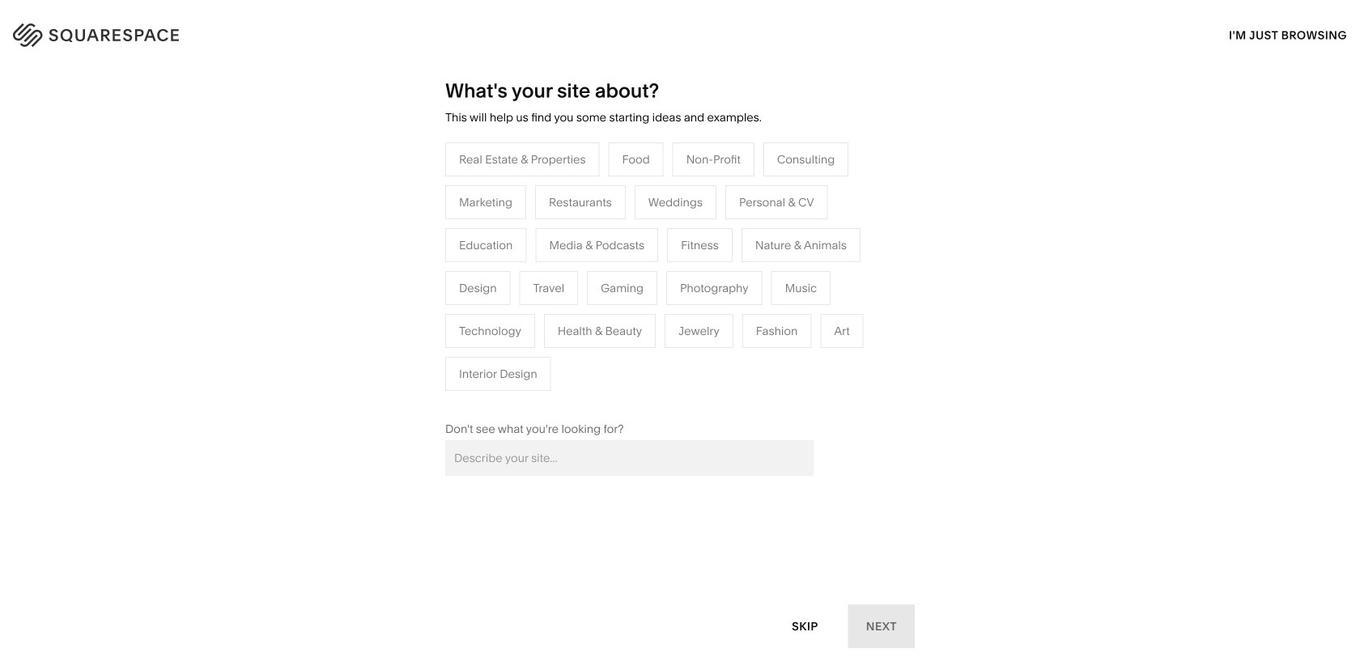 Task type: vqa. For each thing, say whether or not it's contained in the screenshot.
the ÇIMEN image
yes



Task type: locate. For each thing, give the bounding box(es) containing it.
Describe your site... field
[[446, 441, 814, 476]]

çimen image
[[490, 565, 871, 671]]

None radio
[[446, 142, 600, 176], [609, 142, 664, 176], [446, 185, 527, 219], [535, 185, 626, 219], [635, 185, 717, 219], [726, 185, 828, 219], [536, 228, 659, 262], [668, 228, 733, 262], [446, 271, 511, 305], [587, 271, 658, 305], [667, 271, 763, 305], [544, 314, 656, 348], [821, 314, 864, 348], [446, 142, 600, 176], [609, 142, 664, 176], [446, 185, 527, 219], [535, 185, 626, 219], [635, 185, 717, 219], [726, 185, 828, 219], [536, 228, 659, 262], [668, 228, 733, 262], [446, 271, 511, 305], [587, 271, 658, 305], [667, 271, 763, 305], [544, 314, 656, 348], [821, 314, 864, 348]]

None radio
[[673, 142, 755, 176], [764, 142, 849, 176], [446, 228, 527, 262], [742, 228, 861, 262], [520, 271, 579, 305], [772, 271, 831, 305], [446, 314, 535, 348], [665, 314, 734, 348], [743, 314, 812, 348], [446, 357, 551, 391], [673, 142, 755, 176], [764, 142, 849, 176], [446, 228, 527, 262], [742, 228, 861, 262], [520, 271, 579, 305], [772, 271, 831, 305], [446, 314, 535, 348], [665, 314, 734, 348], [743, 314, 812, 348], [446, 357, 551, 391]]



